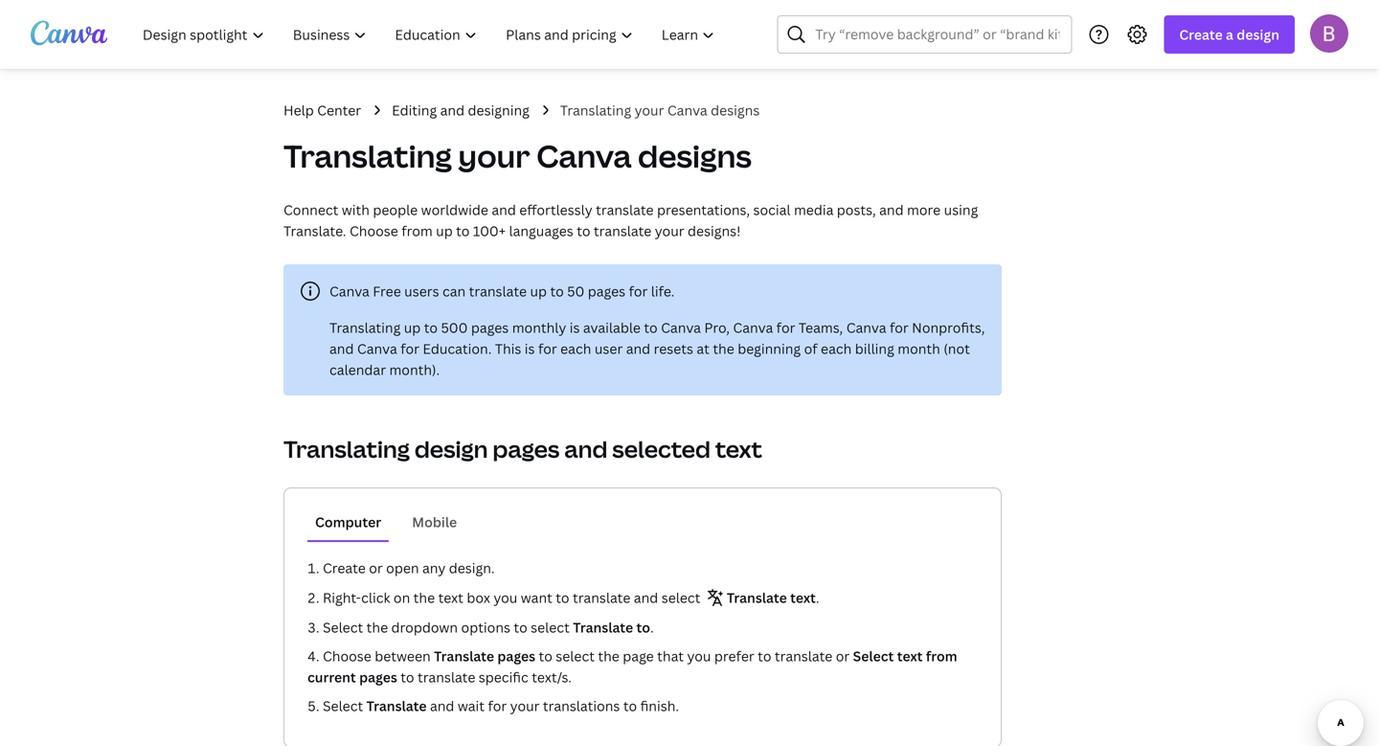 Task type: locate. For each thing, give the bounding box(es) containing it.
0 horizontal spatial you
[[494, 589, 518, 607]]

or
[[369, 559, 383, 577], [836, 647, 850, 665]]

0 horizontal spatial .
[[651, 619, 654, 637]]

the left 'page'
[[598, 647, 620, 665]]

0 horizontal spatial design
[[415, 434, 488, 465]]

0 horizontal spatial each
[[561, 340, 592, 358]]

1 vertical spatial you
[[687, 647, 711, 665]]

dropdown
[[391, 619, 458, 637]]

select down want
[[531, 619, 570, 637]]

create a design
[[1180, 25, 1280, 44]]

up down users
[[404, 319, 421, 337]]

0 horizontal spatial is
[[525, 340, 535, 358]]

select up text/s.
[[556, 647, 595, 665]]

and
[[440, 101, 465, 119], [492, 201, 516, 219], [880, 201, 904, 219], [330, 340, 354, 358], [626, 340, 651, 358], [565, 434, 608, 465], [634, 589, 659, 607], [430, 697, 455, 715]]

create up right- on the bottom of page
[[323, 559, 366, 577]]

for up month
[[890, 319, 909, 337]]

0 horizontal spatial up
[[404, 319, 421, 337]]

the right on
[[414, 589, 435, 607]]

to right want
[[556, 589, 570, 607]]

0 horizontal spatial from
[[402, 222, 433, 240]]

to up 'page'
[[637, 619, 651, 637]]

design right a at right
[[1237, 25, 1280, 44]]

0 vertical spatial is
[[570, 319, 580, 337]]

create for create or open any design.
[[323, 559, 366, 577]]

select inside select text from current pages
[[853, 647, 894, 665]]

2 vertical spatial up
[[404, 319, 421, 337]]

create
[[1180, 25, 1223, 44], [323, 559, 366, 577]]

create left a at right
[[1180, 25, 1223, 44]]

50
[[567, 282, 585, 300]]

2 horizontal spatial up
[[530, 282, 547, 300]]

1 horizontal spatial .
[[816, 589, 820, 607]]

0 vertical spatial designs
[[711, 101, 760, 119]]

and right user at the top
[[626, 340, 651, 358]]

2 each from the left
[[821, 340, 852, 358]]

0 vertical spatial create
[[1180, 25, 1223, 44]]

translate text
[[727, 589, 816, 607]]

can
[[443, 282, 466, 300]]

0 vertical spatial from
[[402, 222, 433, 240]]

0 vertical spatial .
[[816, 589, 820, 607]]

translating
[[560, 101, 632, 119], [284, 135, 452, 177], [330, 319, 401, 337], [284, 434, 410, 465]]

2 vertical spatial select
[[556, 647, 595, 665]]

1 vertical spatial select
[[531, 619, 570, 637]]

billing
[[855, 340, 895, 358]]

translating design pages and selected text
[[284, 434, 763, 465]]

0 vertical spatial select
[[662, 589, 701, 607]]

click
[[361, 589, 390, 607]]

to
[[456, 222, 470, 240], [577, 222, 591, 240], [550, 282, 564, 300], [424, 319, 438, 337], [644, 319, 658, 337], [556, 589, 570, 607], [514, 619, 528, 637], [637, 619, 651, 637], [539, 647, 553, 665], [758, 647, 772, 665], [401, 668, 414, 687], [624, 697, 637, 715]]

designs
[[711, 101, 760, 119], [638, 135, 752, 177]]

0 horizontal spatial create
[[323, 559, 366, 577]]

box
[[467, 589, 490, 607]]

the down click
[[367, 619, 388, 637]]

text inside select text from current pages
[[898, 647, 923, 665]]

0 vertical spatial choose
[[350, 222, 398, 240]]

select translate and wait for your translations to finish.
[[323, 697, 679, 715]]

top level navigation element
[[130, 15, 732, 54]]

0 vertical spatial design
[[1237, 25, 1280, 44]]

up
[[436, 222, 453, 240], [530, 282, 547, 300], [404, 319, 421, 337]]

(not
[[944, 340, 971, 358]]

translate up prefer
[[727, 589, 787, 607]]

that
[[657, 647, 684, 665]]

to right prefer
[[758, 647, 772, 665]]

pro,
[[705, 319, 730, 337]]

to left finish. on the left bottom of the page
[[624, 697, 637, 715]]

choose down with
[[350, 222, 398, 240]]

canva
[[668, 101, 708, 119], [537, 135, 632, 177], [330, 282, 370, 300], [661, 319, 701, 337], [733, 319, 773, 337], [847, 319, 887, 337], [357, 340, 397, 358]]

any
[[423, 559, 446, 577]]

1 each from the left
[[561, 340, 592, 358]]

500
[[441, 319, 468, 337]]

design
[[1237, 25, 1280, 44], [415, 434, 488, 465]]

1 horizontal spatial design
[[1237, 25, 1280, 44]]

pages
[[588, 282, 626, 300], [471, 319, 509, 337], [493, 434, 560, 465], [498, 647, 536, 665], [359, 668, 397, 687]]

1 horizontal spatial you
[[687, 647, 711, 665]]

current
[[308, 668, 356, 687]]

2 vertical spatial select
[[323, 697, 363, 715]]

design.
[[449, 559, 495, 577]]

translate
[[596, 201, 654, 219], [594, 222, 652, 240], [469, 282, 527, 300], [573, 589, 631, 607], [775, 647, 833, 665], [418, 668, 476, 687]]

to down right-click on the text box you want to translate and select
[[514, 619, 528, 637]]

.
[[816, 589, 820, 607], [651, 619, 654, 637]]

your
[[635, 101, 664, 119], [458, 135, 530, 177], [655, 222, 685, 240], [510, 697, 540, 715]]

1 vertical spatial from
[[926, 647, 958, 665]]

select for the
[[323, 619, 363, 637]]

text
[[716, 434, 763, 465], [438, 589, 464, 607], [791, 589, 816, 607], [898, 647, 923, 665]]

right-
[[323, 589, 361, 607]]

help
[[284, 101, 314, 119]]

languages
[[509, 222, 574, 240]]

1 vertical spatial choose
[[323, 647, 372, 665]]

the right at
[[713, 340, 735, 358]]

each left user at the top
[[561, 340, 592, 358]]

you right that
[[687, 647, 711, 665]]

each
[[561, 340, 592, 358], [821, 340, 852, 358]]

up inside translating up to 500 pages monthly is available to canva pro, canva for teams, canva for nonprofits, and canva for education. this is for each user and resets at the beginning of each billing month (not calendar month).
[[404, 319, 421, 337]]

translating your canva designs
[[560, 101, 760, 119], [284, 135, 752, 177]]

page
[[623, 647, 654, 665]]

1 vertical spatial select
[[853, 647, 894, 665]]

1 vertical spatial design
[[415, 434, 488, 465]]

calendar
[[330, 361, 386, 379]]

1 horizontal spatial up
[[436, 222, 453, 240]]

design up mobile at the bottom left of page
[[415, 434, 488, 465]]

select up that
[[662, 589, 701, 607]]

from inside connect with people worldwide and effortlessly translate presentations, social media posts, and more using translate. choose from up to 100+ languages to translate your designs!
[[402, 222, 433, 240]]

from inside select text from current pages
[[926, 647, 958, 665]]

presentations,
[[657, 201, 750, 219]]

1 vertical spatial create
[[323, 559, 366, 577]]

you right box
[[494, 589, 518, 607]]

translate up to translate specific text/s.
[[434, 647, 494, 665]]

1 vertical spatial is
[[525, 340, 535, 358]]

people
[[373, 201, 418, 219]]

to translate specific text/s.
[[397, 668, 572, 687]]

your inside connect with people worldwide and effortlessly translate presentations, social media posts, and more using translate. choose from up to 100+ languages to translate your designs!
[[655, 222, 685, 240]]

1 vertical spatial .
[[651, 619, 654, 637]]

is right monthly
[[570, 319, 580, 337]]

translate up choose between translate pages to select the page that you prefer to translate or
[[573, 589, 631, 607]]

at
[[697, 340, 710, 358]]

1 horizontal spatial from
[[926, 647, 958, 665]]

0 vertical spatial you
[[494, 589, 518, 607]]

1 horizontal spatial create
[[1180, 25, 1223, 44]]

1 vertical spatial or
[[836, 647, 850, 665]]

up up monthly
[[530, 282, 547, 300]]

translate
[[727, 589, 787, 607], [573, 619, 634, 637], [434, 647, 494, 665], [367, 697, 427, 715]]

is right this
[[525, 340, 535, 358]]

create inside dropdown button
[[1180, 25, 1223, 44]]

right-click on the text box you want to translate and select
[[323, 589, 704, 607]]

up down worldwide
[[436, 222, 453, 240]]

life.
[[651, 282, 675, 300]]

posts,
[[837, 201, 876, 219]]

computer
[[315, 513, 382, 531]]

select
[[662, 589, 701, 607], [531, 619, 570, 637], [556, 647, 595, 665]]

0 horizontal spatial or
[[369, 559, 383, 577]]

more
[[907, 201, 941, 219]]

select for translate
[[531, 619, 570, 637]]

0 vertical spatial select
[[323, 619, 363, 637]]

choose up current
[[323, 647, 372, 665]]

each right of
[[821, 340, 852, 358]]

translate right can
[[469, 282, 527, 300]]

choose between translate pages to select the page that you prefer to translate or
[[323, 647, 853, 665]]

1 horizontal spatial each
[[821, 340, 852, 358]]

for
[[629, 282, 648, 300], [777, 319, 796, 337], [890, 319, 909, 337], [401, 340, 420, 358], [538, 340, 557, 358], [488, 697, 507, 715]]

monthly
[[512, 319, 567, 337]]

to down effortlessly
[[577, 222, 591, 240]]

for down monthly
[[538, 340, 557, 358]]

0 vertical spatial up
[[436, 222, 453, 240]]

select
[[323, 619, 363, 637], [853, 647, 894, 665], [323, 697, 363, 715]]

connect
[[284, 201, 339, 219]]

finish.
[[641, 697, 679, 715]]

select text from current pages
[[308, 647, 958, 687]]

using
[[944, 201, 979, 219]]

design inside dropdown button
[[1237, 25, 1280, 44]]

from
[[402, 222, 433, 240], [926, 647, 958, 665]]

help center link
[[284, 100, 361, 121]]

1 horizontal spatial or
[[836, 647, 850, 665]]

translate up wait
[[418, 668, 476, 687]]

100+
[[473, 222, 506, 240]]

1 vertical spatial up
[[530, 282, 547, 300]]



Task type: describe. For each thing, give the bounding box(es) containing it.
1 horizontal spatial is
[[570, 319, 580, 337]]

worldwide
[[421, 201, 489, 219]]

translate.
[[284, 222, 346, 240]]

1 vertical spatial designs
[[638, 135, 752, 177]]

and left wait
[[430, 697, 455, 715]]

mobile button
[[405, 504, 465, 540]]

of
[[804, 340, 818, 358]]

available
[[583, 319, 641, 337]]

selected
[[613, 434, 711, 465]]

with
[[342, 201, 370, 219]]

social
[[754, 201, 791, 219]]

center
[[317, 101, 361, 119]]

and right editing
[[440, 101, 465, 119]]

pages inside translating up to 500 pages monthly is available to canva pro, canva for teams, canva for nonprofits, and canva for education. this is for each user and resets at the beginning of each billing month (not calendar month).
[[471, 319, 509, 337]]

Try "remove background" or "brand kit" search field
[[816, 16, 1060, 53]]

prefer
[[715, 647, 755, 665]]

translations
[[543, 697, 620, 715]]

effortlessly
[[520, 201, 593, 219]]

specific
[[479, 668, 529, 687]]

select for translate
[[323, 697, 363, 715]]

translate up choose between translate pages to select the page that you prefer to translate or
[[573, 619, 634, 637]]

mobile
[[412, 513, 457, 531]]

media
[[794, 201, 834, 219]]

month).
[[389, 361, 440, 379]]

to left 50
[[550, 282, 564, 300]]

open
[[386, 559, 419, 577]]

connect with people worldwide and effortlessly translate presentations, social media posts, and more using translate. choose from up to 100+ languages to translate your designs!
[[284, 201, 979, 240]]

and up calendar
[[330, 340, 354, 358]]

users
[[405, 282, 439, 300]]

to left 500
[[424, 319, 438, 337]]

translate right effortlessly
[[596, 201, 654, 219]]

and left more
[[880, 201, 904, 219]]

the inside translating up to 500 pages monthly is available to canva pro, canva for teams, canva for nonprofits, and canva for education. this is for each user and resets at the beginning of each billing month (not calendar month).
[[713, 340, 735, 358]]

education.
[[423, 340, 492, 358]]

select for text
[[853, 647, 894, 665]]

for right wait
[[488, 697, 507, 715]]

translating inside translating up to 500 pages monthly is available to canva pro, canva for teams, canva for nonprofits, and canva for education. this is for each user and resets at the beginning of each billing month (not calendar month).
[[330, 319, 401, 337]]

to down between
[[401, 668, 414, 687]]

month
[[898, 340, 941, 358]]

create a design button
[[1165, 15, 1295, 54]]

designs!
[[688, 222, 741, 240]]

resets
[[654, 340, 694, 358]]

translating up to 500 pages monthly is available to canva pro, canva for teams, canva for nonprofits, and canva for education. this is for each user and resets at the beginning of each billing month (not calendar month).
[[330, 319, 985, 379]]

want
[[521, 589, 553, 607]]

a
[[1227, 25, 1234, 44]]

teams,
[[799, 319, 843, 337]]

translating your canva designs link
[[560, 100, 760, 121]]

for up the beginning
[[777, 319, 796, 337]]

create for create a design
[[1180, 25, 1223, 44]]

between
[[375, 647, 431, 665]]

select the dropdown options to select translate to .
[[323, 619, 654, 637]]

canva free users can translate up to 50 pages for life.
[[330, 282, 675, 300]]

beginning
[[738, 340, 801, 358]]

for up month).
[[401, 340, 420, 358]]

editing and designing
[[392, 101, 530, 119]]

help center
[[284, 101, 361, 119]]

create or open any design.
[[323, 559, 495, 577]]

designing
[[468, 101, 530, 119]]

select for the
[[556, 647, 595, 665]]

to up resets
[[644, 319, 658, 337]]

editing and designing link
[[392, 100, 530, 121]]

wait
[[458, 697, 485, 715]]

translate down between
[[367, 697, 427, 715]]

options
[[461, 619, 511, 637]]

choose inside connect with people worldwide and effortlessly translate presentations, social media posts, and more using translate. choose from up to 100+ languages to translate your designs!
[[350, 222, 398, 240]]

and up 'page'
[[634, 589, 659, 607]]

to up text/s.
[[539, 647, 553, 665]]

text/s.
[[532, 668, 572, 687]]

on
[[394, 589, 410, 607]]

computer button
[[308, 504, 389, 540]]

and up "100+"
[[492, 201, 516, 219]]

and left the selected
[[565, 434, 608, 465]]

nonprofits,
[[912, 319, 985, 337]]

free
[[373, 282, 401, 300]]

translate up life.
[[594, 222, 652, 240]]

1 vertical spatial translating your canva designs
[[284, 135, 752, 177]]

translate down translate text in the right of the page
[[775, 647, 833, 665]]

editing
[[392, 101, 437, 119]]

0 vertical spatial translating your canva designs
[[560, 101, 760, 119]]

up inside connect with people worldwide and effortlessly translate presentations, social media posts, and more using translate. choose from up to 100+ languages to translate your designs!
[[436, 222, 453, 240]]

user
[[595, 340, 623, 358]]

0 vertical spatial or
[[369, 559, 383, 577]]

pages inside select text from current pages
[[359, 668, 397, 687]]

for left life.
[[629, 282, 648, 300]]

to down worldwide
[[456, 222, 470, 240]]

bob builder image
[[1311, 14, 1349, 52]]

this
[[495, 340, 522, 358]]



Task type: vqa. For each thing, say whether or not it's contained in the screenshot.
James Peterson image
no



